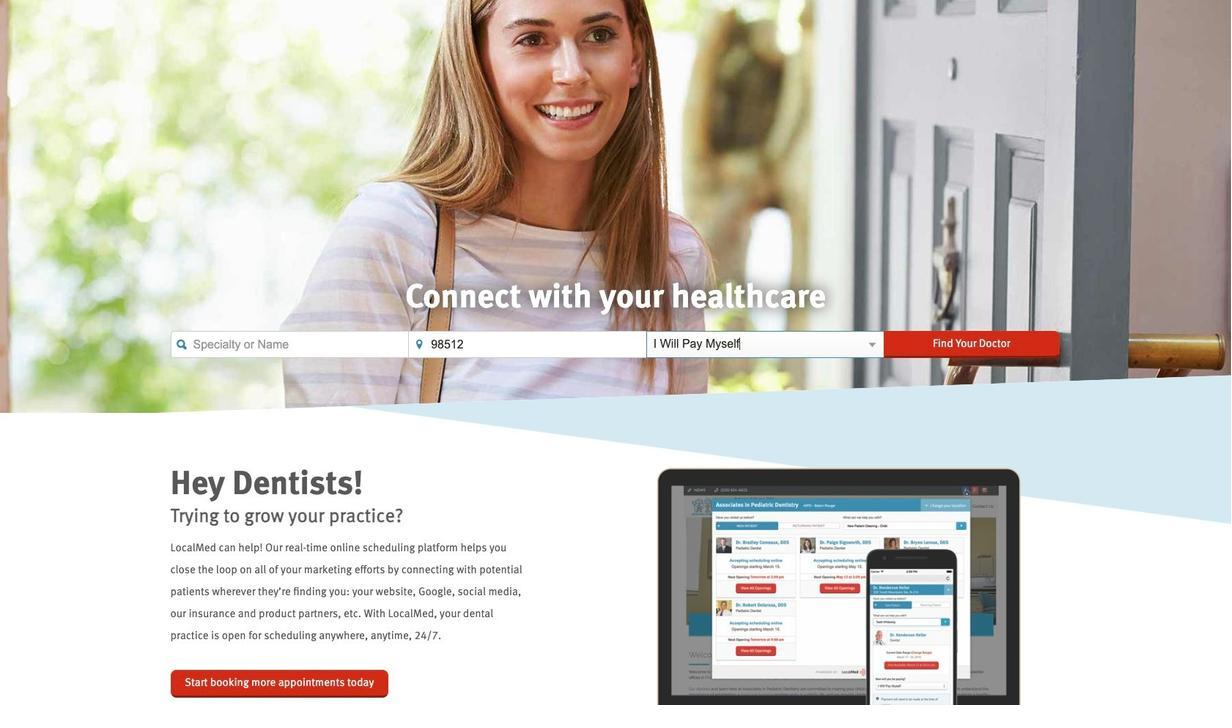 Task type: vqa. For each thing, say whether or not it's contained in the screenshot.
Address, Zip, or City text field
yes



Task type: describe. For each thing, give the bounding box(es) containing it.
schedule icon image
[[616, 469, 1061, 706]]

Select an insurance… text field
[[646, 331, 885, 358]]



Task type: locate. For each thing, give the bounding box(es) containing it.
None text field
[[170, 331, 408, 358]]

Address, Zip, or City text field
[[408, 331, 646, 358]]

Specialty or Name text field
[[170, 331, 408, 358]]

open menu image
[[867, 340, 878, 351]]



